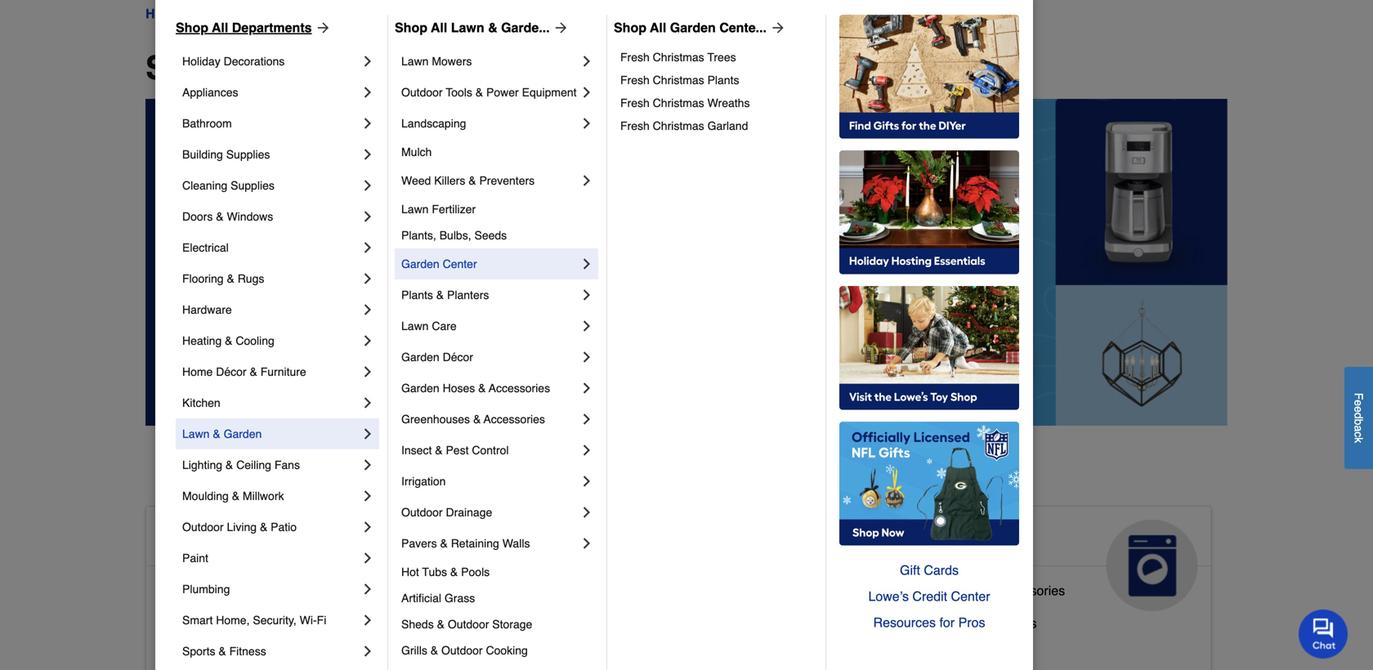 Task type: describe. For each thing, give the bounding box(es) containing it.
grills
[[401, 644, 428, 657]]

accessories inside the greenhouses & accessories link
[[484, 413, 545, 426]]

fresh christmas garland link
[[621, 114, 814, 137]]

lawn for lawn mowers
[[401, 55, 429, 68]]

sports & fitness link
[[182, 636, 360, 667]]

departments for shop
[[232, 20, 312, 35]]

garland
[[708, 119, 749, 132]]

& right the tools
[[476, 86, 483, 99]]

chevron right image for weed killers & preventers
[[579, 173, 595, 189]]

chevron right image for landscaping
[[579, 115, 595, 132]]

outdoor tools & power equipment link
[[401, 77, 579, 108]]

flooring & rugs
[[182, 272, 264, 285]]

departments link
[[196, 4, 271, 24]]

supplies for cleaning supplies
[[231, 179, 275, 192]]

lawn mowers
[[401, 55, 472, 68]]

shop all lawn & garde... link
[[395, 18, 570, 38]]

outdoor for outdoor tools & power equipment
[[401, 86, 443, 99]]

landscaping link
[[401, 108, 579, 139]]

artificial grass
[[401, 592, 475, 605]]

f
[[1353, 393, 1366, 400]]

1 horizontal spatial appliances link
[[875, 507, 1212, 612]]

chevron right image for heating & cooling
[[360, 333, 376, 349]]

find gifts for the diyer. image
[[840, 15, 1020, 139]]

weed killers & preventers
[[401, 174, 535, 187]]

garden up lighting & ceiling fans
[[224, 428, 262, 441]]

k
[[1353, 438, 1366, 443]]

holiday decorations link
[[182, 46, 360, 77]]

shop for shop all lawn & garde...
[[395, 20, 428, 35]]

grass
[[445, 592, 475, 605]]

chevron right image for insect & pest control
[[579, 442, 595, 459]]

& right sheds
[[437, 618, 445, 631]]

fresh christmas plants
[[621, 74, 740, 87]]

departments for shop
[[286, 49, 486, 87]]

furniture inside home décor & furniture link
[[261, 366, 306, 379]]

lowe's credit center link
[[840, 584, 1020, 610]]

flooring & rugs link
[[182, 263, 360, 294]]

chevron right image for kitchen
[[360, 395, 376, 411]]

accessible home image
[[378, 520, 470, 612]]

mulch
[[401, 146, 432, 159]]

lawn fertilizer
[[401, 203, 476, 216]]

lawn for lawn & garden
[[182, 428, 210, 441]]

2 e from the top
[[1353, 406, 1366, 413]]

pros
[[959, 615, 986, 630]]

outdoor for outdoor living & patio
[[182, 521, 224, 534]]

irrigation link
[[401, 466, 579, 497]]

outdoor up 'grills & outdoor cooking'
[[448, 618, 489, 631]]

1 vertical spatial plants
[[401, 289, 433, 302]]

garden center link
[[401, 249, 579, 280]]

garden inside 'link'
[[670, 20, 716, 35]]

chevron right image for garden décor
[[579, 349, 595, 366]]

heating & cooling
[[182, 334, 275, 348]]

smart home, security, wi-fi
[[182, 614, 327, 627]]

plants,
[[401, 229, 436, 242]]

b
[[1353, 419, 1366, 426]]

accessible home link
[[146, 507, 483, 612]]

chevron right image for hardware
[[360, 302, 376, 318]]

furniture inside pet beds, houses, & furniture "link"
[[648, 642, 701, 657]]

fertilizer
[[432, 203, 476, 216]]

holiday decorations
[[182, 55, 285, 68]]

chevron right image for lighting & ceiling fans
[[360, 457, 376, 473]]

pet inside animal & pet care
[[629, 527, 665, 553]]

cleaning supplies link
[[182, 170, 360, 201]]

shop all departments link
[[176, 18, 332, 38]]

& right pavers
[[440, 537, 448, 550]]

outdoor for outdoor drainage
[[401, 506, 443, 519]]

moulding & millwork link
[[182, 481, 360, 512]]

landscaping
[[401, 117, 466, 130]]

kitchen link
[[182, 388, 360, 419]]

sports & fitness
[[182, 645, 266, 658]]

kitchen
[[182, 397, 221, 410]]

seeds
[[475, 229, 507, 242]]

greenhouses
[[401, 413, 470, 426]]

chevron right image for holiday decorations
[[360, 53, 376, 70]]

shop all departments
[[146, 49, 486, 87]]

livestock
[[524, 610, 578, 625]]

pet beds, houses, & furniture link
[[524, 639, 701, 671]]

fi
[[317, 614, 327, 627]]

supplies for livestock supplies
[[582, 610, 632, 625]]

& right doors
[[216, 210, 224, 223]]

chevron right image for cleaning supplies
[[360, 177, 376, 194]]

garden décor link
[[401, 342, 579, 373]]

accessible home
[[159, 527, 349, 553]]

accessories for appliance parts & accessories
[[995, 583, 1066, 598]]

christmas for trees
[[653, 51, 705, 64]]

livestock supplies link
[[524, 606, 632, 639]]

accessible entry & home link
[[159, 645, 307, 671]]

all for lawn
[[431, 20, 448, 35]]

chevron right image for home décor & furniture
[[360, 364, 376, 380]]

control
[[472, 444, 509, 457]]

& inside animal & pet care
[[606, 527, 623, 553]]

smart
[[182, 614, 213, 627]]

fresh for fresh christmas plants
[[621, 74, 650, 87]]

chevron right image for lawn & garden
[[360, 426, 376, 442]]

beds,
[[547, 642, 581, 657]]

chevron right image for bathroom
[[360, 115, 376, 132]]

chevron right image for lawn mowers
[[579, 53, 595, 70]]

hardware
[[182, 303, 232, 316]]

1 vertical spatial bathroom
[[226, 583, 282, 598]]

outdoor drainage link
[[401, 497, 579, 528]]

fresh for fresh christmas trees
[[621, 51, 650, 64]]

gift cards
[[900, 563, 959, 578]]

enjoy savings year-round. no matter what you're shopping for, find what you need at a great price. image
[[146, 99, 1228, 426]]

tools
[[446, 86, 473, 99]]

& left the "patio"
[[260, 521, 268, 534]]

& left the millwork
[[232, 490, 240, 503]]

& right parts
[[983, 583, 992, 598]]

garden for garden hoses & accessories
[[401, 382, 440, 395]]

shop for shop all garden cente...
[[614, 20, 647, 35]]

0 vertical spatial appliances
[[182, 86, 238, 99]]

chevron right image for plumbing
[[360, 581, 376, 598]]

accessible for accessible entry & home
[[159, 649, 222, 664]]

chevron right image for plants & planters
[[579, 287, 595, 303]]

hot
[[401, 566, 419, 579]]

chevron right image for building supplies
[[360, 146, 376, 163]]

accessories for garden hoses & accessories
[[489, 382, 550, 395]]

christmas for garland
[[653, 119, 705, 132]]

plants, bulbs, seeds link
[[401, 222, 595, 249]]

garden hoses & accessories
[[401, 382, 550, 395]]

accessible bedroom link
[[159, 612, 279, 645]]

& right grills
[[431, 644, 438, 657]]

shop
[[146, 49, 227, 87]]

hot tubs & pools link
[[401, 559, 595, 585]]

sheds & outdoor storage link
[[401, 612, 595, 638]]

rugs
[[238, 272, 264, 285]]

storage
[[492, 618, 533, 631]]

irrigation
[[401, 475, 446, 488]]

c
[[1353, 432, 1366, 438]]

home,
[[216, 614, 250, 627]]

for
[[940, 615, 955, 630]]

chevron right image for pavers & retaining walls
[[579, 536, 595, 552]]

& down cooling
[[250, 366, 257, 379]]

d
[[1353, 413, 1366, 419]]

lawn & garden
[[182, 428, 262, 441]]

heating & cooling link
[[182, 325, 360, 357]]

chevron right image for garden hoses & accessories
[[579, 380, 595, 397]]

decorations
[[224, 55, 285, 68]]

artificial
[[401, 592, 442, 605]]

fresh christmas plants link
[[621, 69, 814, 92]]

entry
[[226, 649, 256, 664]]

& right hoses
[[478, 382, 486, 395]]

insect & pest control link
[[401, 435, 579, 466]]

lawn for lawn fertilizer
[[401, 203, 429, 216]]

lighting & ceiling fans link
[[182, 450, 360, 481]]

pavers
[[401, 537, 437, 550]]



Task type: locate. For each thing, give the bounding box(es) containing it.
2 vertical spatial accessories
[[995, 583, 1066, 598]]

accessories inside appliance parts & accessories link
[[995, 583, 1066, 598]]

furniture down heating & cooling link
[[261, 366, 306, 379]]

accessories up 'chillers'
[[995, 583, 1066, 598]]

killers
[[434, 174, 466, 187]]

1 horizontal spatial center
[[951, 589, 991, 604]]

2 fresh from the top
[[621, 74, 650, 87]]

chevron right image for smart home, security, wi-fi
[[360, 612, 376, 629]]

arrow right image up shop all departments
[[312, 20, 332, 36]]

beverage & wine chillers
[[888, 616, 1037, 631]]

wine
[[960, 616, 990, 631]]

fans
[[275, 459, 300, 472]]

shop all departments
[[176, 20, 312, 35]]

lowe's
[[869, 589, 909, 604]]

1 vertical spatial furniture
[[648, 642, 701, 657]]

care down plants & planters
[[432, 320, 457, 333]]

lawn inside lawn mowers 'link'
[[401, 55, 429, 68]]

officially licensed n f l gifts. shop now. image
[[840, 422, 1020, 546]]

all inside 'link'
[[650, 20, 667, 35]]

lawn inside lawn & garden link
[[182, 428, 210, 441]]

appliances
[[182, 86, 238, 99], [888, 527, 1010, 553]]

3 fresh from the top
[[621, 96, 650, 110]]

f e e d b a c k button
[[1345, 367, 1374, 469]]

chevron right image for greenhouses & accessories
[[579, 411, 595, 428]]

home décor & furniture link
[[182, 357, 360, 388]]

shop up fresh christmas trees
[[614, 20, 647, 35]]

lawn down kitchen
[[182, 428, 210, 441]]

3 shop from the left
[[614, 20, 647, 35]]

appliances up the cards
[[888, 527, 1010, 553]]

animal & pet care image
[[743, 520, 834, 612]]

shop up lawn mowers
[[395, 20, 428, 35]]

décor up hoses
[[443, 351, 473, 364]]

patio
[[271, 521, 297, 534]]

supplies for building supplies
[[226, 148, 270, 161]]

& inside "link"
[[636, 642, 645, 657]]

1 fresh from the top
[[621, 51, 650, 64]]

outdoor down irrigation
[[401, 506, 443, 519]]

plants up lawn care
[[401, 289, 433, 302]]

fresh inside fresh christmas trees link
[[621, 51, 650, 64]]

chevron right image for garden center
[[579, 256, 595, 272]]

accessible down the smart
[[159, 649, 222, 664]]

credit
[[913, 589, 948, 604]]

4 christmas from the top
[[653, 119, 705, 132]]

garden up fresh christmas trees
[[670, 20, 716, 35]]

arrow right image
[[767, 20, 787, 36]]

arrow right image up equipment on the top of the page
[[550, 20, 570, 36]]

2 vertical spatial supplies
[[582, 610, 632, 625]]

1 christmas from the top
[[653, 51, 705, 64]]

center down bulbs, on the top of page
[[443, 258, 477, 271]]

care inside animal & pet care
[[524, 553, 575, 579]]

décor for departments
[[216, 366, 247, 379]]

1 horizontal spatial arrow right image
[[550, 20, 570, 36]]

sheds
[[401, 618, 434, 631]]

all down shop all departments link
[[236, 49, 277, 87]]

décor down heating & cooling
[[216, 366, 247, 379]]

fresh inside fresh christmas garland link
[[621, 119, 650, 132]]

greenhouses & accessories
[[401, 413, 545, 426]]

chevron right image for doors & windows
[[360, 209, 376, 225]]

furniture right houses,
[[648, 642, 701, 657]]

lawn care
[[401, 320, 457, 333]]

lawn inside the lawn fertilizer link
[[401, 203, 429, 216]]

chevron right image for outdoor tools & power equipment
[[579, 84, 595, 101]]

doors & windows
[[182, 210, 273, 223]]

& down accessible bedroom link on the left of the page
[[219, 645, 226, 658]]

2 shop from the left
[[395, 20, 428, 35]]

0 horizontal spatial center
[[443, 258, 477, 271]]

& right killers
[[469, 174, 476, 187]]

plants down trees
[[708, 74, 740, 87]]

hoses
[[443, 382, 475, 395]]

moulding & millwork
[[182, 490, 284, 503]]

all up holiday decorations
[[212, 20, 228, 35]]

shop all lawn & garde...
[[395, 20, 550, 35]]

care
[[432, 320, 457, 333], [524, 553, 575, 579]]

arrow right image inside shop all departments link
[[312, 20, 332, 36]]

1 horizontal spatial décor
[[443, 351, 473, 364]]

trees
[[708, 51, 736, 64]]

cooking
[[486, 644, 528, 657]]

0 vertical spatial furniture
[[261, 366, 306, 379]]

outdoor down the moulding
[[182, 521, 224, 534]]

fresh for fresh christmas garland
[[621, 119, 650, 132]]

gift
[[900, 563, 921, 578]]

accessible up sports at the left bottom of the page
[[159, 616, 222, 631]]

outdoor living & patio link
[[182, 512, 360, 543]]

shop up holiday
[[176, 20, 209, 35]]

1 horizontal spatial shop
[[395, 20, 428, 35]]

chevron right image for lawn care
[[579, 318, 595, 334]]

chat invite button image
[[1299, 609, 1349, 659]]

security,
[[253, 614, 297, 627]]

chevron right image for outdoor drainage
[[579, 505, 595, 521]]

fresh christmas trees link
[[621, 46, 814, 69]]

1 horizontal spatial plants
[[708, 74, 740, 87]]

& left pest
[[435, 444, 443, 457]]

drainage
[[446, 506, 492, 519]]

3 christmas from the top
[[653, 96, 705, 110]]

cente...
[[720, 20, 767, 35]]

accessible for accessible home
[[159, 527, 279, 553]]

lawn inside shop all lawn & garde... link
[[451, 20, 485, 35]]

& up lighting
[[213, 428, 221, 441]]

all for garden
[[650, 20, 667, 35]]

arrow right image for shop all lawn & garde...
[[550, 20, 570, 36]]

1 vertical spatial décor
[[216, 366, 247, 379]]

outdoor tools & power equipment
[[401, 86, 577, 99]]

shop for shop all departments
[[176, 20, 209, 35]]

0 vertical spatial center
[[443, 258, 477, 271]]

4 accessible from the top
[[159, 649, 222, 664]]

all up fresh christmas trees
[[650, 20, 667, 35]]

arrow right image inside shop all lawn & garde... link
[[550, 20, 570, 36]]

0 horizontal spatial pet
[[524, 642, 543, 657]]

0 horizontal spatial appliances
[[182, 86, 238, 99]]

1 e from the top
[[1353, 400, 1366, 406]]

lawn inside lawn care link
[[401, 320, 429, 333]]

doors & windows link
[[182, 201, 360, 232]]

1 horizontal spatial furniture
[[648, 642, 701, 657]]

accessible up the smart
[[159, 583, 222, 598]]

pet inside "link"
[[524, 642, 543, 657]]

care down walls
[[524, 553, 575, 579]]

accessible for accessible bedroom
[[159, 616, 222, 631]]

lawn left mowers
[[401, 55, 429, 68]]

1 vertical spatial pet
[[524, 642, 543, 657]]

& left 'rugs'
[[227, 272, 235, 285]]

paint
[[182, 552, 208, 565]]

plumbing
[[182, 583, 230, 596]]

insect
[[401, 444, 432, 457]]

1 vertical spatial accessories
[[484, 413, 545, 426]]

1 arrow right image from the left
[[312, 20, 332, 36]]

0 horizontal spatial care
[[432, 320, 457, 333]]

outdoor
[[401, 86, 443, 99], [401, 506, 443, 519], [182, 521, 224, 534], [448, 618, 489, 631], [442, 644, 483, 657]]

home link
[[146, 4, 182, 24]]

departments up the holiday decorations link
[[232, 20, 312, 35]]

christmas down fresh christmas wreaths
[[653, 119, 705, 132]]

windows
[[227, 210, 273, 223]]

outdoor down sheds & outdoor storage
[[442, 644, 483, 657]]

bulbs,
[[440, 229, 471, 242]]

0 vertical spatial supplies
[[226, 148, 270, 161]]

accessories inside garden hoses & accessories link
[[489, 382, 550, 395]]

fresh down fresh christmas wreaths
[[621, 119, 650, 132]]

chevron right image for electrical
[[360, 240, 376, 256]]

& right entry
[[260, 649, 269, 664]]

home décor & furniture
[[182, 366, 306, 379]]

2 horizontal spatial shop
[[614, 20, 647, 35]]

grills & outdoor cooking
[[401, 644, 528, 657]]

4 fresh from the top
[[621, 119, 650, 132]]

accessible inside accessible home link
[[159, 527, 279, 553]]

1 accessible from the top
[[159, 527, 279, 553]]

center up pros
[[951, 589, 991, 604]]

supplies up houses,
[[582, 610, 632, 625]]

tubs
[[422, 566, 447, 579]]

christmas up fresh christmas plants
[[653, 51, 705, 64]]

décor for lawn
[[443, 351, 473, 364]]

appliance parts & accessories
[[888, 583, 1066, 598]]

e up b
[[1353, 406, 1366, 413]]

shop inside 'link'
[[614, 20, 647, 35]]

christmas for plants
[[653, 74, 705, 87]]

0 horizontal spatial appliances link
[[182, 77, 360, 108]]

2 arrow right image from the left
[[550, 20, 570, 36]]

all up lawn mowers
[[431, 20, 448, 35]]

visit the lowe's toy shop. image
[[840, 286, 1020, 410]]

garden for garden center
[[401, 258, 440, 271]]

accessible entry & home
[[159, 649, 307, 664]]

fresh christmas trees
[[621, 51, 736, 64]]

0 vertical spatial plants
[[708, 74, 740, 87]]

3 accessible from the top
[[159, 616, 222, 631]]

1 vertical spatial appliances link
[[875, 507, 1212, 612]]

accessible inside accessible entry & home link
[[159, 649, 222, 664]]

0 horizontal spatial arrow right image
[[312, 20, 332, 36]]

christmas down fresh christmas trees
[[653, 74, 705, 87]]

accessible inside accessible bedroom link
[[159, 616, 222, 631]]

bathroom up smart home, security, wi-fi
[[226, 583, 282, 598]]

pavers & retaining walls link
[[401, 528, 579, 559]]

1 horizontal spatial pet
[[629, 527, 665, 553]]

departments up landscaping
[[286, 49, 486, 87]]

chevron right image for outdoor living & patio
[[360, 519, 376, 536]]

pet beds, houses, & furniture
[[524, 642, 701, 657]]

&
[[488, 20, 498, 35], [476, 86, 483, 99], [469, 174, 476, 187], [216, 210, 224, 223], [227, 272, 235, 285], [436, 289, 444, 302], [225, 334, 233, 348], [250, 366, 257, 379], [478, 382, 486, 395], [473, 413, 481, 426], [213, 428, 221, 441], [435, 444, 443, 457], [226, 459, 233, 472], [232, 490, 240, 503], [260, 521, 268, 534], [606, 527, 623, 553], [440, 537, 448, 550], [450, 566, 458, 579], [983, 583, 992, 598], [948, 616, 957, 631], [437, 618, 445, 631], [636, 642, 645, 657], [431, 644, 438, 657], [219, 645, 226, 658], [260, 649, 269, 664]]

accessible inside accessible bathroom link
[[159, 583, 222, 598]]

paint link
[[182, 543, 360, 574]]

garden down 'plants,'
[[401, 258, 440, 271]]

mowers
[[432, 55, 472, 68]]

beverage & wine chillers link
[[888, 612, 1037, 645]]

1 vertical spatial center
[[951, 589, 991, 604]]

chevron right image for irrigation
[[579, 473, 595, 490]]

appliances link up 'chillers'
[[875, 507, 1212, 612]]

arrow right image for shop all departments
[[312, 20, 332, 36]]

lowe's credit center
[[869, 589, 991, 604]]

appliance
[[888, 583, 946, 598]]

1 vertical spatial appliances
[[888, 527, 1010, 553]]

mulch link
[[401, 139, 595, 165]]

holiday hosting essentials. image
[[840, 150, 1020, 275]]

fresh for fresh christmas wreaths
[[621, 96, 650, 110]]

sheds & outdoor storage
[[401, 618, 533, 631]]

0 horizontal spatial shop
[[176, 20, 209, 35]]

& down garden hoses & accessories
[[473, 413, 481, 426]]

chevron right image
[[360, 53, 376, 70], [360, 146, 376, 163], [579, 256, 595, 272], [579, 380, 595, 397], [579, 411, 595, 428], [360, 457, 376, 473], [579, 473, 595, 490], [360, 488, 376, 505], [360, 519, 376, 536], [579, 536, 595, 552], [360, 550, 376, 567], [360, 612, 376, 629]]

chevron right image for sports & fitness
[[360, 644, 376, 660]]

appliances image
[[1107, 520, 1199, 612]]

& left cooling
[[225, 334, 233, 348]]

appliances down holiday
[[182, 86, 238, 99]]

all for departments
[[212, 20, 228, 35]]

greenhouses & accessories link
[[401, 404, 579, 435]]

1 vertical spatial supplies
[[231, 179, 275, 192]]

building supplies link
[[182, 139, 360, 170]]

& right animal at bottom left
[[606, 527, 623, 553]]

0 vertical spatial care
[[432, 320, 457, 333]]

lawn for lawn care
[[401, 320, 429, 333]]

garden for garden décor
[[401, 351, 440, 364]]

accessible down the moulding
[[159, 527, 279, 553]]

lawn care link
[[401, 311, 579, 342]]

accessible for accessible bathroom
[[159, 583, 222, 598]]

accessories down garden décor link
[[489, 382, 550, 395]]

garden up greenhouses
[[401, 382, 440, 395]]

bathroom up building
[[182, 117, 232, 130]]

smart home, security, wi-fi link
[[182, 605, 360, 636]]

& left garde...
[[488, 20, 498, 35]]

0 horizontal spatial plants
[[401, 289, 433, 302]]

shop all garden cente...
[[614, 20, 767, 35]]

& right tubs
[[450, 566, 458, 579]]

outdoor up landscaping
[[401, 86, 443, 99]]

1 horizontal spatial care
[[524, 553, 575, 579]]

2 christmas from the top
[[653, 74, 705, 87]]

& left planters
[[436, 289, 444, 302]]

appliances link
[[182, 77, 360, 108], [875, 507, 1212, 612]]

all
[[212, 20, 228, 35], [431, 20, 448, 35], [650, 20, 667, 35], [236, 49, 277, 87]]

fresh inside fresh christmas wreaths link
[[621, 96, 650, 110]]

chevron right image for flooring & rugs
[[360, 271, 376, 287]]

supplies up windows at the top
[[231, 179, 275, 192]]

0 vertical spatial bathroom
[[182, 117, 232, 130]]

lawn up mowers
[[451, 20, 485, 35]]

christmas for wreaths
[[653, 96, 705, 110]]

lawn
[[451, 20, 485, 35], [401, 55, 429, 68], [401, 203, 429, 216], [401, 320, 429, 333], [182, 428, 210, 441]]

fresh inside fresh christmas plants link
[[621, 74, 650, 87]]

fresh up fresh christmas plants
[[621, 51, 650, 64]]

& left ceiling at bottom
[[226, 459, 233, 472]]

accessories up control
[[484, 413, 545, 426]]

accessible bedroom
[[159, 616, 279, 631]]

chevron right image
[[579, 53, 595, 70], [360, 84, 376, 101], [579, 84, 595, 101], [360, 115, 376, 132], [579, 115, 595, 132], [579, 173, 595, 189], [360, 177, 376, 194], [360, 209, 376, 225], [360, 240, 376, 256], [360, 271, 376, 287], [579, 287, 595, 303], [360, 302, 376, 318], [579, 318, 595, 334], [360, 333, 376, 349], [579, 349, 595, 366], [360, 364, 376, 380], [360, 395, 376, 411], [360, 426, 376, 442], [579, 442, 595, 459], [579, 505, 595, 521], [360, 581, 376, 598], [360, 644, 376, 660]]

garden down lawn care
[[401, 351, 440, 364]]

christmas down fresh christmas plants
[[653, 96, 705, 110]]

plants & planters
[[401, 289, 489, 302]]

chevron right image for appliances
[[360, 84, 376, 101]]

chevron right image for paint
[[360, 550, 376, 567]]

1 shop from the left
[[176, 20, 209, 35]]

chillers
[[994, 616, 1037, 631]]

ceiling
[[236, 459, 271, 472]]

livestock supplies
[[524, 610, 632, 625]]

lawn up 'plants,'
[[401, 203, 429, 216]]

appliances link down decorations
[[182, 77, 360, 108]]

0 horizontal spatial furniture
[[261, 366, 306, 379]]

fresh down fresh christmas trees
[[621, 74, 650, 87]]

lawn up garden décor
[[401, 320, 429, 333]]

0 vertical spatial décor
[[443, 351, 473, 364]]

0 vertical spatial appliances link
[[182, 77, 360, 108]]

lawn mowers link
[[401, 46, 579, 77]]

e up d on the right of page
[[1353, 400, 1366, 406]]

1 vertical spatial care
[[524, 553, 575, 579]]

fitness
[[229, 645, 266, 658]]

fresh christmas wreaths link
[[621, 92, 814, 114]]

garden hoses & accessories link
[[401, 373, 579, 404]]

grills & outdoor cooking link
[[401, 638, 595, 664]]

supplies up cleaning supplies
[[226, 148, 270, 161]]

beverage
[[888, 616, 944, 631]]

1 horizontal spatial appliances
[[888, 527, 1010, 553]]

arrow right image
[[312, 20, 332, 36], [550, 20, 570, 36]]

chevron right image for moulding & millwork
[[360, 488, 376, 505]]

animal
[[524, 527, 600, 553]]

lighting & ceiling fans
[[182, 459, 300, 472]]

fresh down fresh christmas plants
[[621, 96, 650, 110]]

0 vertical spatial accessories
[[489, 382, 550, 395]]

garde...
[[501, 20, 550, 35]]

0 horizontal spatial décor
[[216, 366, 247, 379]]

& right houses,
[[636, 642, 645, 657]]

2 accessible from the top
[[159, 583, 222, 598]]

& left pros
[[948, 616, 957, 631]]

0 vertical spatial pet
[[629, 527, 665, 553]]

departments up holiday decorations
[[196, 6, 271, 21]]



Task type: vqa. For each thing, say whether or not it's contained in the screenshot.
the leftmost TRAFFIC.
no



